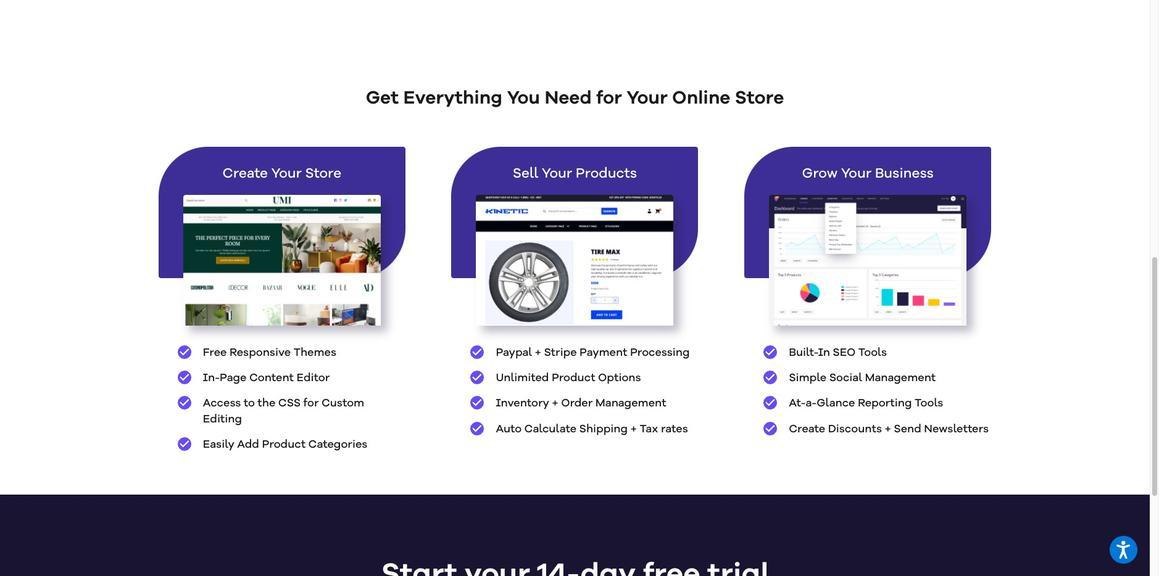 Task type: locate. For each thing, give the bounding box(es) containing it.
for
[[596, 89, 622, 108], [303, 398, 319, 410]]

inventory + order management
[[496, 398, 667, 410]]

unlimited product options
[[496, 373, 641, 384]]

tools up simple social management
[[859, 348, 887, 359]]

send
[[894, 424, 922, 435]]

1 horizontal spatial management
[[865, 373, 936, 384]]

custom
[[322, 398, 364, 410]]

0 horizontal spatial product
[[262, 439, 306, 451]]

0 vertical spatial for
[[596, 89, 622, 108]]

auto
[[496, 424, 522, 435]]

1 vertical spatial create
[[789, 424, 826, 435]]

management
[[865, 373, 936, 384], [596, 398, 667, 410]]

0 vertical spatial create
[[223, 167, 268, 181]]

social
[[830, 373, 862, 384]]

0 horizontal spatial create
[[223, 167, 268, 181]]

unlimited
[[496, 373, 549, 384]]

create your store
[[223, 167, 342, 181]]

0 horizontal spatial tools
[[859, 348, 887, 359]]

you
[[507, 89, 540, 108]]

your
[[627, 89, 668, 108], [271, 167, 302, 181], [542, 167, 573, 181], [841, 167, 872, 181]]

categories
[[308, 439, 368, 451]]

0 horizontal spatial management
[[596, 398, 667, 410]]

1 vertical spatial management
[[596, 398, 667, 410]]

1 vertical spatial product
[[262, 439, 306, 451]]

for right need
[[596, 89, 622, 108]]

editor
[[297, 373, 330, 384]]

to
[[244, 398, 255, 410]]

management down options
[[596, 398, 667, 410]]

0 vertical spatial product
[[552, 373, 596, 384]]

0 vertical spatial store
[[735, 89, 784, 108]]

management up reporting
[[865, 373, 936, 384]]

product up order
[[552, 373, 596, 384]]

product down access to the css for custom editing
[[262, 439, 306, 451]]

easily
[[203, 439, 235, 451]]

product
[[552, 373, 596, 384], [262, 439, 306, 451]]

1 horizontal spatial product
[[552, 373, 596, 384]]

newsletters
[[924, 424, 989, 435]]

rates
[[661, 424, 688, 435]]

0 vertical spatial management
[[865, 373, 936, 384]]

inventory
[[496, 398, 549, 410]]

+
[[535, 348, 541, 359], [552, 398, 559, 410], [631, 424, 637, 435], [885, 424, 891, 435]]

in-
[[203, 373, 220, 384]]

1 vertical spatial for
[[303, 398, 319, 410]]

1 horizontal spatial store
[[735, 89, 784, 108]]

tools up send
[[915, 398, 944, 410]]

at-a-glance reporting tools
[[789, 398, 944, 410]]

1 vertical spatial tools
[[915, 398, 944, 410]]

for right css
[[303, 398, 319, 410]]

for inside access to the css for custom editing
[[303, 398, 319, 410]]

need
[[545, 89, 592, 108]]

0 horizontal spatial for
[[303, 398, 319, 410]]

options
[[598, 373, 641, 384]]

tools
[[859, 348, 887, 359], [915, 398, 944, 410]]

0 vertical spatial tools
[[859, 348, 887, 359]]

store
[[735, 89, 784, 108], [305, 167, 342, 181]]

+ left send
[[885, 424, 891, 435]]

1 vertical spatial store
[[305, 167, 342, 181]]

create
[[223, 167, 268, 181], [789, 424, 826, 435]]

1 horizontal spatial create
[[789, 424, 826, 435]]

sell
[[513, 167, 539, 181]]

a-
[[806, 398, 817, 410]]

1 horizontal spatial for
[[596, 89, 622, 108]]

payment
[[580, 348, 628, 359]]

+ left tax
[[631, 424, 637, 435]]

paypal + stripe payment processing
[[496, 348, 690, 359]]



Task type: vqa. For each thing, say whether or not it's contained in the screenshot.
our inside the Your store has a 99.9% uptime guarantee. Additionally, our SSL certificates ensure that your store is further protected—and Google-friendly.
no



Task type: describe. For each thing, give the bounding box(es) containing it.
editing
[[203, 414, 242, 425]]

content
[[249, 373, 294, 384]]

free responsive themes
[[203, 348, 336, 359]]

shipping
[[579, 424, 628, 435]]

paypal
[[496, 348, 532, 359]]

auto calculate shipping + tax rates
[[496, 424, 688, 435]]

1 horizontal spatial tools
[[915, 398, 944, 410]]

open accessibe: accessibility options, statement and help image
[[1117, 541, 1131, 559]]

your for sell your products
[[542, 167, 573, 181]]

processing
[[630, 348, 690, 359]]

seo
[[833, 348, 856, 359]]

glance
[[817, 398, 855, 410]]

your for create your store
[[271, 167, 302, 181]]

responsive
[[230, 348, 291, 359]]

page
[[220, 373, 247, 384]]

free
[[203, 348, 227, 359]]

easily add product categories
[[203, 439, 368, 451]]

the
[[258, 398, 276, 410]]

your for grow your business
[[841, 167, 872, 181]]

in
[[818, 348, 830, 359]]

themes
[[294, 348, 336, 359]]

simple
[[789, 373, 827, 384]]

stripe
[[544, 348, 577, 359]]

at-
[[789, 398, 806, 410]]

grow your business
[[802, 167, 934, 181]]

simple social management
[[789, 373, 936, 384]]

+ left stripe
[[535, 348, 541, 359]]

0 horizontal spatial store
[[305, 167, 342, 181]]

products
[[576, 167, 637, 181]]

add
[[237, 439, 259, 451]]

access
[[203, 398, 241, 410]]

create for create your store
[[223, 167, 268, 181]]

for for css
[[303, 398, 319, 410]]

calculate
[[525, 424, 577, 435]]

css
[[278, 398, 301, 410]]

reporting
[[858, 398, 912, 410]]

access to the css for custom editing
[[203, 398, 364, 425]]

sell your products
[[513, 167, 637, 181]]

business
[[875, 167, 934, 181]]

built-in seo tools
[[789, 348, 887, 359]]

grow
[[802, 167, 838, 181]]

built-
[[789, 348, 818, 359]]

create discounts + send newsletters
[[789, 424, 989, 435]]

online
[[672, 89, 731, 108]]

for for need
[[596, 89, 622, 108]]

tax
[[640, 424, 658, 435]]

get everything you need for your online store
[[366, 89, 784, 108]]

get
[[366, 89, 399, 108]]

order
[[561, 398, 593, 410]]

+ left order
[[552, 398, 559, 410]]

create for create discounts + send newsletters
[[789, 424, 826, 435]]

in-page content editor
[[203, 373, 330, 384]]

everything
[[403, 89, 503, 108]]

discounts
[[828, 424, 882, 435]]



